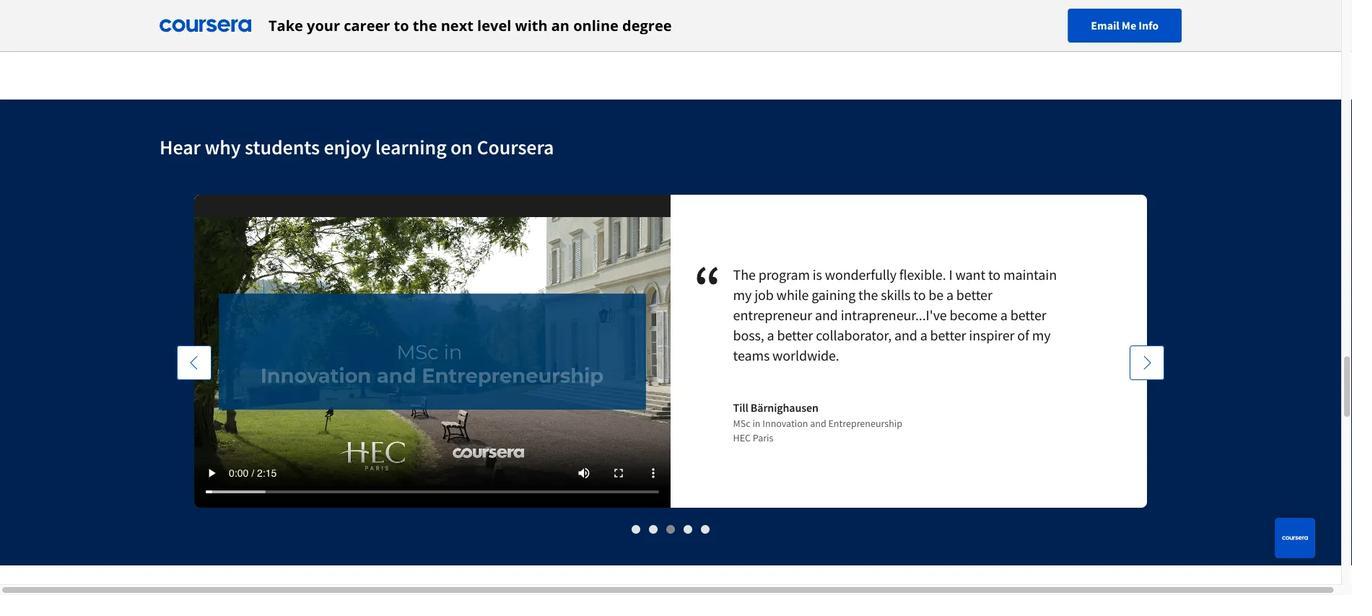 Task type: vqa. For each thing, say whether or not it's contained in the screenshot.
to to the top
yes



Task type: locate. For each thing, give the bounding box(es) containing it.
skills
[[881, 286, 911, 304]]

job
[[755, 286, 774, 304]]

and down gaining
[[815, 307, 838, 325]]

2 horizontal spatial to
[[989, 266, 1001, 284]]

the
[[734, 266, 756, 284]]

entrepreneurship
[[829, 417, 903, 430]]

the
[[413, 16, 437, 35], [859, 286, 878, 304]]

0 vertical spatial and
[[815, 307, 838, 325]]

maintain
[[1004, 266, 1057, 284]]

enjoy
[[324, 135, 371, 160]]

0 horizontal spatial the
[[413, 16, 437, 35]]

0 horizontal spatial to
[[394, 16, 409, 35]]

"
[[694, 250, 734, 323]]

my down the the at the top right of the page
[[734, 286, 752, 304]]

to right career
[[394, 16, 409, 35]]

worldwide.
[[773, 347, 840, 365]]

degree
[[623, 16, 672, 35]]

learning
[[375, 135, 447, 160]]

0 horizontal spatial my
[[734, 286, 752, 304]]

2 vertical spatial to
[[914, 286, 926, 304]]

to
[[394, 16, 409, 35], [989, 266, 1001, 284], [914, 286, 926, 304]]

and
[[815, 307, 838, 325], [895, 327, 918, 345], [811, 417, 827, 430]]

1 horizontal spatial to
[[914, 286, 926, 304]]

your
[[307, 16, 340, 35]]

a down intrapreneur...i've
[[921, 327, 928, 345]]

gaining
[[812, 286, 856, 304]]

1 horizontal spatial the
[[859, 286, 878, 304]]

of
[[1018, 327, 1030, 345]]

email
[[1092, 18, 1120, 33]]

next
[[441, 16, 474, 35]]

to left be
[[914, 286, 926, 304]]

1 vertical spatial my
[[1033, 327, 1051, 345]]

previous image
[[187, 356, 202, 371]]

the down wonderfully
[[859, 286, 878, 304]]

1 vertical spatial the
[[859, 286, 878, 304]]

and down intrapreneur...i've
[[895, 327, 918, 345]]

1 vertical spatial and
[[895, 327, 918, 345]]

to right the want
[[989, 266, 1001, 284]]

0 vertical spatial to
[[394, 16, 409, 35]]

previous testimonial element
[[177, 346, 212, 596]]

i
[[949, 266, 953, 284]]

the left "next"
[[413, 16, 437, 35]]

my right of
[[1033, 327, 1051, 345]]

better
[[957, 286, 993, 304], [1011, 307, 1047, 325], [778, 327, 814, 345], [931, 327, 967, 345]]

and inside till bärnighausen msc in innovation and entrepreneurship hec paris
[[811, 417, 827, 430]]

next testimonial element
[[1130, 346, 1165, 596]]

1 vertical spatial to
[[989, 266, 1001, 284]]

my
[[734, 286, 752, 304], [1033, 327, 1051, 345]]

a down entrepreneur
[[767, 327, 775, 345]]

0 vertical spatial the
[[413, 16, 437, 35]]

career
[[344, 16, 390, 35]]

a
[[947, 286, 954, 304], [1001, 307, 1008, 325], [767, 327, 775, 345], [921, 327, 928, 345]]

teams
[[734, 347, 770, 365]]

email me info
[[1092, 18, 1159, 33]]

and right innovation
[[811, 417, 827, 430]]

2 vertical spatial and
[[811, 417, 827, 430]]

the inside the program is wonderfully flexible. i want to maintain my job while gaining the skills to be a better entrepreneur and intrapreneur...i've become a better boss, a better collaborator, and a better inspirer of my teams worldwide.
[[859, 286, 878, 304]]

while
[[777, 286, 809, 304]]

collaborator,
[[816, 327, 892, 345]]

is
[[813, 266, 823, 284]]

till bärnighausen msc in innovation and entrepreneurship hec paris
[[734, 401, 903, 445]]

take
[[269, 16, 303, 35]]



Task type: describe. For each thing, give the bounding box(es) containing it.
want
[[956, 266, 986, 284]]

boss,
[[734, 327, 765, 345]]

become
[[950, 307, 998, 325]]

students
[[245, 135, 320, 160]]

take your career to the next level with an online degree
[[269, 16, 672, 35]]

better up of
[[1011, 307, 1047, 325]]

with
[[515, 16, 548, 35]]

in
[[753, 417, 761, 430]]

paris
[[753, 432, 774, 445]]

program
[[759, 266, 810, 284]]

a up inspirer
[[1001, 307, 1008, 325]]

innovation
[[763, 417, 808, 430]]

better down become
[[931, 327, 967, 345]]

an
[[552, 16, 570, 35]]

flexible.
[[900, 266, 947, 284]]

me
[[1122, 18, 1137, 33]]

1 horizontal spatial my
[[1033, 327, 1051, 345]]

msc
[[734, 417, 751, 430]]

info
[[1139, 18, 1159, 33]]

inspirer
[[970, 327, 1015, 345]]

bärnighausen
[[751, 401, 819, 415]]

till
[[734, 401, 749, 415]]

better up become
[[957, 286, 993, 304]]

entrepreneur
[[734, 307, 813, 325]]

be
[[929, 286, 944, 304]]

better up worldwide.
[[778, 327, 814, 345]]

email me info button
[[1068, 9, 1182, 43]]

level
[[477, 16, 512, 35]]

wonderfully
[[825, 266, 897, 284]]

hear
[[160, 135, 201, 160]]

0 vertical spatial my
[[734, 286, 752, 304]]

a right be
[[947, 286, 954, 304]]

intrapreneur...i've
[[841, 307, 947, 325]]

hear why students enjoy learning on coursera
[[160, 135, 554, 160]]

on
[[451, 135, 473, 160]]

the program is wonderfully flexible. i want to maintain my job while gaining the skills to be a better entrepreneur and intrapreneur...i've become a better boss, a better collaborator, and a better inspirer of my teams worldwide.
[[734, 266, 1057, 365]]

hec
[[734, 432, 751, 445]]

slides element
[[160, 522, 1182, 537]]

coursera
[[477, 135, 554, 160]]

next image
[[1140, 356, 1155, 371]]

online
[[574, 16, 619, 35]]

why
[[205, 135, 241, 160]]

coursera image
[[160, 14, 251, 37]]



